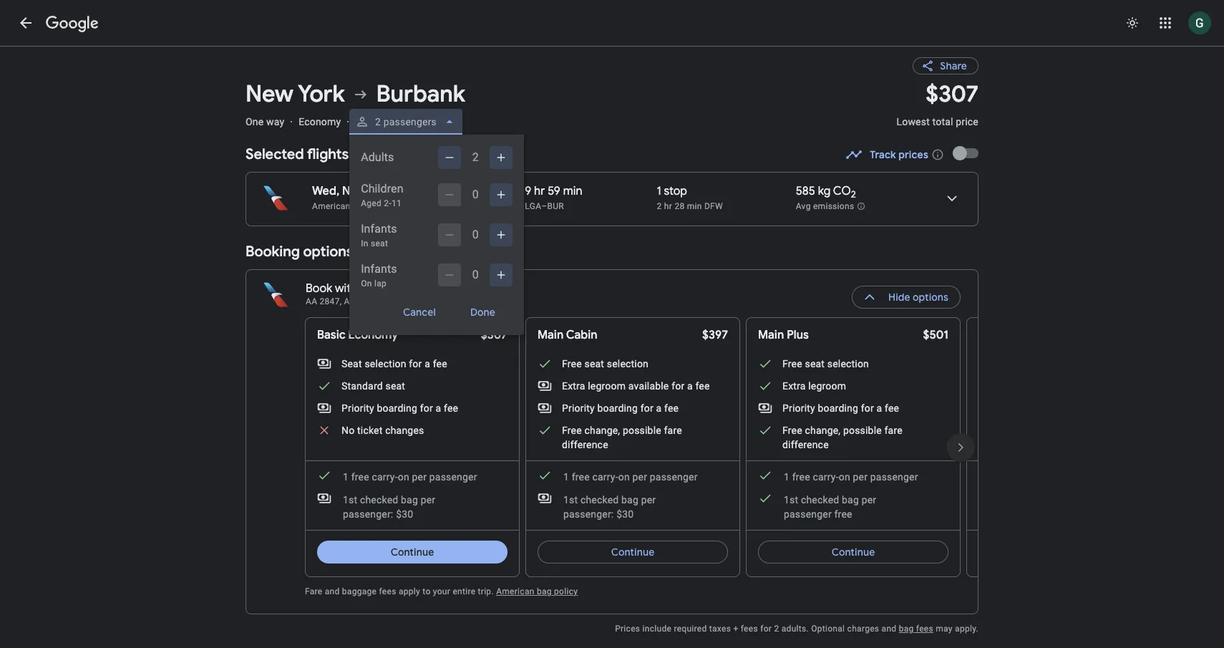 Task type: vqa. For each thing, say whether or not it's contained in the screenshot.
Terms button
no



Task type: locate. For each thing, give the bounding box(es) containing it.
0 horizontal spatial main
[[538, 328, 564, 342]]

1 infants from the top
[[361, 222, 397, 236]]

1 main from the left
[[538, 328, 564, 342]]

basic
[[317, 328, 346, 342]]

options right hide
[[913, 291, 949, 304]]

1 1st checked bag per passenger: from the left
[[343, 494, 436, 520]]

0 vertical spatial hr
[[534, 184, 545, 198]]

your
[[433, 587, 451, 597]]

0 horizontal spatial aa
[[306, 296, 317, 307]]

2 up arrival time: 8:51 pm. text box
[[472, 150, 479, 164]]

carry-
[[372, 471, 398, 483], [593, 471, 619, 483], [813, 471, 839, 483]]

seat down seat selection for a fee
[[386, 380, 405, 392]]

1 for main cabin
[[564, 471, 569, 483]]

1 horizontal spatial 1 free carry-on per passenger
[[564, 471, 698, 483]]

0 vertical spatial $307
[[926, 79, 979, 109]]

1 0 from the top
[[472, 188, 479, 201]]

0 horizontal spatial free seat selection
[[562, 358, 649, 370]]

continue
[[391, 546, 434, 559], [611, 546, 655, 559], [832, 546, 875, 559]]

flight details. departing flight on wednesday, november 1. leaves laguardia airport at 1:52 pm on wednesday, november 1 and arrives at hollywood burbank airport at 8:51 pm on wednesday, november 1. image
[[935, 181, 970, 216]]

1 horizontal spatial free change, possible fare difference
[[783, 425, 903, 450]]

new york
[[246, 79, 345, 109]]

options for booking options
[[303, 243, 353, 261]]

fee for basic economy
[[444, 402, 459, 414]]

0 horizontal spatial $307
[[481, 328, 508, 342]]

0 horizontal spatial continue button
[[317, 535, 508, 569]]

difference for main plus
[[783, 439, 829, 450]]

selection up 'extra legroom available for a fee'
[[607, 358, 649, 370]]

infants up in
[[361, 222, 397, 236]]

1 horizontal spatial first checked bag costs 30 us dollars per passenger element
[[538, 491, 705, 521]]

change, down extra legroom
[[805, 425, 841, 436]]

1st
[[343, 494, 358, 506], [564, 494, 578, 506], [784, 494, 799, 506]]

plus
[[787, 328, 809, 342]]

1 vertical spatial options
[[913, 291, 949, 304]]

1 horizontal spatial $307
[[926, 79, 979, 109]]

bag
[[401, 494, 418, 506], [622, 494, 639, 506], [842, 494, 859, 506], [537, 587, 552, 597], [899, 624, 914, 634]]

2 horizontal spatial 1st
[[784, 494, 799, 506]]

and
[[325, 587, 340, 597], [882, 624, 897, 634]]

change, for main plus
[[805, 425, 841, 436]]

continue for main plus
[[832, 546, 875, 559]]

priority
[[342, 402, 374, 414], [562, 402, 595, 414], [783, 402, 816, 414]]

2 horizontal spatial continue button
[[758, 535, 949, 569]]

priority down 'extra legroom available for a fee'
[[562, 402, 595, 414]]

hr inside 9 hr 59 min lga – bur
[[534, 184, 545, 198]]

2 horizontal spatial on
[[839, 471, 851, 483]]

0 horizontal spatial 1 free carry-on per passenger
[[343, 471, 477, 483]]

0 up done
[[472, 268, 479, 281]]

2 possible from the left
[[844, 425, 882, 436]]

main content containing new york
[[246, 46, 1193, 648]]

0 horizontal spatial passenger:
[[343, 508, 394, 520]]

1 horizontal spatial carry-
[[593, 471, 619, 483]]

0 vertical spatial 0
[[472, 188, 479, 201]]

go back image
[[17, 14, 34, 32]]

0 horizontal spatial options
[[303, 243, 353, 261]]

0 horizontal spatial free change, possible fare difference
[[562, 425, 682, 450]]

$307 down share
[[926, 79, 979, 109]]

0 vertical spatial and
[[325, 587, 340, 597]]

2 boarding from the left
[[598, 402, 638, 414]]

selection up extra legroom
[[828, 358, 869, 370]]

carry- for main cabin
[[593, 471, 619, 483]]

infants up lap
[[361, 262, 397, 276]]

3 continue from the left
[[832, 546, 875, 559]]

$307 for $307
[[481, 328, 508, 342]]

1 free carry-on per passenger for main cabin
[[564, 471, 698, 483]]

fee for main cabin
[[665, 402, 679, 414]]

options left in
[[303, 243, 353, 261]]

number of passengers dialog
[[350, 135, 524, 335]]

main for main cabin
[[538, 328, 564, 342]]

priority down extra legroom
[[783, 402, 816, 414]]

first checked bag costs 30 us dollars per passenger element for economy
[[317, 491, 485, 521]]

2 horizontal spatial carry-
[[813, 471, 839, 483]]

2 priority boarding for a fee from the left
[[562, 402, 679, 414]]

checked inside 1st checked bag per passenger free
[[801, 494, 840, 506]]

0 horizontal spatial extra
[[562, 380, 586, 392]]

1 horizontal spatial selection
[[607, 358, 649, 370]]

charges
[[848, 624, 880, 634]]

2 change, from the left
[[805, 425, 841, 436]]

1 passenger: from the left
[[343, 508, 394, 520]]

american inside book with american aa 2847, aa 2597
[[360, 281, 410, 296]]

 image
[[290, 116, 293, 127], [347, 116, 350, 127]]

checked for plus
[[801, 494, 840, 506]]

main left cabin
[[538, 328, 564, 342]]

seat right in
[[371, 238, 388, 249]]

1 vertical spatial and
[[882, 624, 897, 634]]

priority boarding for a fee for main cabin
[[562, 402, 679, 414]]

hide options button
[[852, 280, 961, 314]]

2 continue button from the left
[[538, 535, 728, 569]]

3 boarding from the left
[[818, 402, 859, 414]]

min right 28
[[687, 201, 702, 211]]

1 free carry-on per passenger
[[343, 471, 477, 483], [564, 471, 698, 483], [784, 471, 919, 483]]

1 horizontal spatial $30
[[617, 508, 634, 520]]

min right 59
[[563, 184, 583, 198]]

a for main plus
[[877, 402, 883, 414]]

1 horizontal spatial fees
[[741, 624, 758, 634]]

1st for plus
[[784, 494, 799, 506]]

1st inside 1st checked bag per passenger free
[[784, 494, 799, 506]]

3 on from the left
[[839, 471, 851, 483]]

1 checked from the left
[[360, 494, 398, 506]]

2 horizontal spatial priority
[[783, 402, 816, 414]]

0 vertical spatial infants
[[361, 222, 397, 236]]

1 horizontal spatial passenger:
[[564, 508, 614, 520]]

seat inside infants in seat
[[371, 238, 388, 249]]

1 horizontal spatial american
[[360, 281, 410, 296]]

3 priority boarding for a fee from the left
[[783, 402, 900, 414]]

0 horizontal spatial fare
[[664, 425, 682, 436]]

1 horizontal spatial difference
[[783, 439, 829, 450]]

fare for $501
[[885, 425, 903, 436]]

1st for economy
[[343, 494, 358, 506]]

extra down plus
[[783, 380, 806, 392]]

continue button for main cabin
[[538, 535, 728, 569]]

aa down with
[[344, 296, 356, 307]]

2 selection from the left
[[607, 358, 649, 370]]

fare
[[664, 425, 682, 436], [885, 425, 903, 436]]

taxes
[[710, 624, 731, 634]]

2 continue from the left
[[611, 546, 655, 559]]

0 horizontal spatial legroom
[[588, 380, 626, 392]]

first checked bag costs 30 us dollars per passenger element
[[317, 491, 485, 521], [538, 491, 705, 521]]

1 horizontal spatial legroom
[[809, 380, 847, 392]]

0 horizontal spatial difference
[[562, 439, 609, 450]]

2 checked from the left
[[581, 494, 619, 506]]

1 horizontal spatial checked
[[581, 494, 619, 506]]

avg
[[796, 201, 811, 211]]

None text field
[[897, 79, 979, 140]]

selection up standard seat
[[365, 358, 407, 370]]

1 horizontal spatial economy
[[348, 328, 398, 342]]

0 left "9"
[[472, 188, 479, 201]]

continue for main cabin
[[611, 546, 655, 559]]

2 left 'adults.'
[[774, 624, 780, 634]]

0 vertical spatial min
[[563, 184, 583, 198]]

options for hide options
[[913, 291, 949, 304]]

2 0 from the top
[[472, 228, 479, 241]]

1 vertical spatial min
[[687, 201, 702, 211]]

1 vertical spatial hr
[[664, 201, 673, 211]]

lga
[[525, 201, 542, 211]]

1 difference from the left
[[562, 439, 609, 450]]

1 free carry-on per passenger for main plus
[[784, 471, 919, 483]]

change appearance image
[[1116, 6, 1150, 40]]

1 free carry-on per passenger for basic economy
[[343, 471, 477, 483]]

on
[[398, 471, 410, 483], [619, 471, 630, 483], [839, 471, 851, 483]]

fees right +
[[741, 624, 758, 634]]

aa down book
[[306, 296, 317, 307]]

2 free change, possible fare difference from the left
[[783, 425, 903, 450]]

1 priority from the left
[[342, 402, 374, 414]]

1 fare from the left
[[664, 425, 682, 436]]

1 for main plus
[[784, 471, 790, 483]]

2 vertical spatial american
[[496, 587, 535, 597]]

0 horizontal spatial  image
[[290, 116, 293, 127]]

2 horizontal spatial continue
[[832, 546, 875, 559]]

2 down 1 stop flight. element
[[657, 201, 662, 211]]

2 difference from the left
[[783, 439, 829, 450]]

fare for $397
[[664, 425, 682, 436]]

2 horizontal spatial priority boarding for a fee
[[783, 402, 900, 414]]

aa
[[306, 296, 317, 307], [344, 296, 356, 307]]

1 vertical spatial infants
[[361, 262, 397, 276]]

min
[[563, 184, 583, 198], [687, 201, 702, 211]]

optional
[[812, 624, 845, 634]]

2  image from the left
[[347, 116, 350, 127]]

1 horizontal spatial continue button
[[538, 535, 728, 569]]

fee
[[433, 358, 447, 370], [696, 380, 710, 392], [444, 402, 459, 414], [665, 402, 679, 414], [885, 402, 900, 414]]

1 horizontal spatial options
[[913, 291, 949, 304]]

free seat selection up extra legroom
[[783, 358, 869, 370]]

min inside 9 hr 59 min lga – bur
[[563, 184, 583, 198]]

3 carry- from the left
[[813, 471, 839, 483]]

1 on from the left
[[398, 471, 410, 483]]

$307 inside $307 lowest total price
[[926, 79, 979, 109]]

0 horizontal spatial priority
[[342, 402, 374, 414]]

boarding up changes
[[377, 402, 418, 414]]

3 continue button from the left
[[758, 535, 949, 569]]

bag for main plus
[[842, 494, 859, 506]]

total duration 9 hr 59 min. element
[[525, 184, 657, 201]]

2 fare from the left
[[885, 425, 903, 436]]

1 horizontal spatial fare
[[885, 425, 903, 436]]

changes
[[385, 425, 424, 436]]

0 horizontal spatial 1st
[[343, 494, 358, 506]]

2 main from the left
[[758, 328, 784, 342]]

2 left passengers
[[375, 116, 381, 127]]

priority boarding for a fee down 'extra legroom available for a fee'
[[562, 402, 679, 414]]

3 0 from the top
[[472, 268, 479, 281]]

1 vertical spatial american
[[360, 281, 410, 296]]

0 horizontal spatial 1st checked bag per passenger:
[[343, 494, 436, 520]]

checked for cabin
[[581, 494, 619, 506]]

boarding down 'extra legroom available for a fee'
[[598, 402, 638, 414]]

per
[[412, 471, 427, 483], [633, 471, 647, 483], [853, 471, 868, 483], [421, 494, 436, 506], [641, 494, 656, 506], [862, 494, 877, 506]]

1 horizontal spatial  image
[[347, 116, 350, 127]]

0 horizontal spatial hr
[[534, 184, 545, 198]]

1 stop flight. element
[[657, 184, 687, 201]]

2 vertical spatial 0
[[472, 268, 479, 281]]

hr right "9"
[[534, 184, 545, 198]]

0 vertical spatial options
[[303, 243, 353, 261]]

seat up extra legroom
[[805, 358, 825, 370]]

main plus
[[758, 328, 809, 342]]

seat down cabin
[[585, 358, 605, 370]]

0 horizontal spatial on
[[398, 471, 410, 483]]

3 1st from the left
[[784, 494, 799, 506]]

possible for main plus
[[844, 425, 882, 436]]

main cabin
[[538, 328, 598, 342]]

continue button
[[317, 535, 508, 569], [538, 535, 728, 569], [758, 535, 949, 569]]

1st for cabin
[[564, 494, 578, 506]]

legroom for main cabin
[[588, 380, 626, 392]]

2 1st checked bag per passenger: from the left
[[564, 494, 656, 520]]

1 1st from the left
[[343, 494, 358, 506]]

carry- for basic economy
[[372, 471, 398, 483]]

options inside dropdown button
[[913, 291, 949, 304]]

0 horizontal spatial $30
[[396, 508, 413, 520]]

boarding down extra legroom
[[818, 402, 859, 414]]

1 horizontal spatial priority
[[562, 402, 595, 414]]

may
[[936, 624, 953, 634]]

 image up the flights
[[347, 116, 350, 127]]

legroom left available
[[588, 380, 626, 392]]

american down wed,
[[312, 201, 351, 211]]

1 horizontal spatial free seat selection
[[783, 358, 869, 370]]

1st checked bag per passenger: for main cabin
[[564, 494, 656, 520]]

main left plus
[[758, 328, 784, 342]]

track
[[870, 148, 896, 161]]

2 carry- from the left
[[593, 471, 619, 483]]

selection for main plus
[[828, 358, 869, 370]]

extra for plus
[[783, 380, 806, 392]]

0 horizontal spatial continue
[[391, 546, 434, 559]]

apply.
[[955, 624, 979, 634]]

1 horizontal spatial continue
[[611, 546, 655, 559]]

free change, possible fare difference down extra legroom
[[783, 425, 903, 450]]

share button
[[913, 57, 979, 74]]

2 free seat selection from the left
[[783, 358, 869, 370]]

$307 lowest total price
[[897, 79, 979, 127]]

0 horizontal spatial checked
[[360, 494, 398, 506]]

$307
[[926, 79, 979, 109], [481, 328, 508, 342]]

infants
[[361, 222, 397, 236], [361, 262, 397, 276]]

Flight numbers AA 2847, AA 2597 text field
[[306, 296, 378, 307]]

0 horizontal spatial possible
[[623, 425, 662, 436]]

0 vertical spatial economy
[[299, 116, 341, 127]]

infants for infants on lap
[[361, 262, 397, 276]]

0 horizontal spatial carry-
[[372, 471, 398, 483]]

departing flight on wednesday, november 1. leaves laguardia airport at 1:52 pm on wednesday, november 1 and arrives at hollywood burbank airport at 8:51 pm on wednesday, november 1. element
[[312, 184, 476, 198]]

1 horizontal spatial 1st
[[564, 494, 578, 506]]

1 carry- from the left
[[372, 471, 398, 483]]

economy down york
[[299, 116, 341, 127]]

2 infants from the top
[[361, 262, 397, 276]]

1 horizontal spatial and
[[882, 624, 897, 634]]

wed,
[[312, 184, 340, 198]]

1 continue button from the left
[[317, 535, 508, 569]]

passengers
[[384, 116, 437, 127]]

free seat selection down cabin
[[562, 358, 649, 370]]

1 horizontal spatial priority boarding for a fee
[[562, 402, 679, 414]]

change, down 'extra legroom available for a fee'
[[585, 425, 620, 436]]

$501
[[924, 328, 949, 342]]

difference for main cabin
[[562, 439, 609, 450]]

free change, possible fare difference down 'extra legroom available for a fee'
[[562, 425, 682, 450]]

1 horizontal spatial possible
[[844, 425, 882, 436]]

stop
[[664, 184, 687, 198]]

1 horizontal spatial main
[[758, 328, 784, 342]]

1 horizontal spatial boarding
[[598, 402, 638, 414]]

1 1 free carry-on per passenger from the left
[[343, 471, 477, 483]]

0 vertical spatial american
[[312, 201, 351, 211]]

1 horizontal spatial min
[[687, 201, 702, 211]]

0 horizontal spatial and
[[325, 587, 340, 597]]

children aged 2-11
[[361, 182, 404, 208]]

0 horizontal spatial first checked bag costs 30 us dollars per passenger element
[[317, 491, 485, 521]]

infants for infants in seat
[[361, 222, 397, 236]]

priority boarding for a fee for main plus
[[783, 402, 900, 414]]

hide
[[889, 291, 911, 304]]

basic economy
[[317, 328, 398, 342]]

0 horizontal spatial min
[[563, 184, 583, 198]]

checked for economy
[[360, 494, 398, 506]]

2 horizontal spatial selection
[[828, 358, 869, 370]]

New York to Burbank text field
[[246, 79, 880, 109]]

1st checked bag per passenger free
[[784, 494, 877, 520]]

bag for main cabin
[[622, 494, 639, 506]]

1 vertical spatial $307
[[481, 328, 508, 342]]

1 priority boarding for a fee from the left
[[342, 402, 459, 414]]

0 horizontal spatial boarding
[[377, 402, 418, 414]]

3 1 free carry-on per passenger from the left
[[784, 471, 919, 483]]

fare down available
[[664, 425, 682, 436]]

priority boarding for a fee
[[342, 402, 459, 414], [562, 402, 679, 414], [783, 402, 900, 414]]

main for main plus
[[758, 328, 784, 342]]

priority boarding for a fee down extra legroom
[[783, 402, 900, 414]]

passenger
[[430, 471, 477, 483], [650, 471, 698, 483], [871, 471, 919, 483], [784, 508, 832, 520]]

28
[[675, 201, 685, 211]]

1 horizontal spatial aa
[[344, 296, 356, 307]]

ticket
[[357, 425, 383, 436]]

seat selection for a fee
[[342, 358, 447, 370]]

3 checked from the left
[[801, 494, 840, 506]]

$307 down done
[[481, 328, 508, 342]]

hr left 28
[[664, 201, 673, 211]]

2 horizontal spatial boarding
[[818, 402, 859, 414]]

one way
[[246, 116, 285, 127]]

1 horizontal spatial extra
[[783, 380, 806, 392]]

2 up emissions
[[851, 188, 857, 201]]

2 $30 from the left
[[617, 508, 634, 520]]

fees left may
[[917, 624, 934, 634]]

main content
[[246, 46, 1193, 648]]

2 priority from the left
[[562, 402, 595, 414]]

–
[[542, 201, 547, 211]]

0 for infants on lap
[[472, 268, 479, 281]]

3 selection from the left
[[828, 358, 869, 370]]

on
[[361, 279, 372, 289]]

track prices
[[870, 148, 929, 161]]

priority for cabin
[[562, 402, 595, 414]]

0 down arrival time: 8:51 pm. text box
[[472, 228, 479, 241]]

1 horizontal spatial on
[[619, 471, 630, 483]]

2 first checked bag costs 30 us dollars per passenger element from the left
[[538, 491, 705, 521]]

for
[[409, 358, 422, 370], [672, 380, 685, 392], [420, 402, 433, 414], [641, 402, 654, 414], [861, 402, 874, 414], [761, 624, 772, 634]]

passenger for $397
[[650, 471, 698, 483]]

free inside 1st checked bag per passenger free
[[835, 508, 853, 520]]

0 horizontal spatial priority boarding for a fee
[[342, 402, 459, 414]]

2 horizontal spatial checked
[[801, 494, 840, 506]]

boarding
[[377, 402, 418, 414], [598, 402, 638, 414], [818, 402, 859, 414]]

1st checked bag per passenger: for basic economy
[[343, 494, 436, 520]]

free
[[351, 471, 369, 483], [572, 471, 590, 483], [793, 471, 811, 483], [835, 508, 853, 520]]

fare
[[305, 587, 323, 597]]

in
[[361, 238, 369, 249]]

0 horizontal spatial selection
[[365, 358, 407, 370]]

options
[[303, 243, 353, 261], [913, 291, 949, 304]]

economy
[[299, 116, 341, 127], [348, 328, 398, 342]]

1 $30 from the left
[[396, 508, 413, 520]]

emissions
[[814, 201, 855, 211]]

2 1st from the left
[[564, 494, 578, 506]]

prices
[[899, 148, 929, 161]]

1 extra from the left
[[562, 380, 586, 392]]

priority boarding for a fee up changes
[[342, 402, 459, 414]]

possible down 'extra legroom available for a fee'
[[623, 425, 662, 436]]

1 change, from the left
[[585, 425, 620, 436]]

bag inside 1st checked bag per passenger free
[[842, 494, 859, 506]]

priority for plus
[[783, 402, 816, 414]]

0 horizontal spatial change,
[[585, 425, 620, 436]]

1 first checked bag costs 30 us dollars per passenger element from the left
[[317, 491, 485, 521]]

fees left apply
[[379, 587, 397, 597]]

american up 2597
[[360, 281, 410, 296]]

priority for economy
[[342, 402, 374, 414]]

change,
[[585, 425, 620, 436], [805, 425, 841, 436]]

american right trip.
[[496, 587, 535, 597]]

american
[[312, 201, 351, 211], [360, 281, 410, 296], [496, 587, 535, 597]]

fare left next icon
[[885, 425, 903, 436]]

2 legroom from the left
[[809, 380, 847, 392]]

2 on from the left
[[619, 471, 630, 483]]

and right charges
[[882, 624, 897, 634]]

2 horizontal spatial fees
[[917, 624, 934, 634]]

2 inside popup button
[[375, 116, 381, 127]]

nov
[[342, 184, 364, 198]]

legroom down plus
[[809, 380, 847, 392]]

passenger: for economy
[[343, 508, 394, 520]]

1 boarding from the left
[[377, 402, 418, 414]]

1 vertical spatial 0
[[472, 228, 479, 241]]

2 horizontal spatial 1 free carry-on per passenger
[[784, 471, 919, 483]]

2 passenger: from the left
[[564, 508, 614, 520]]

on for plus
[[839, 471, 851, 483]]

free seat selection
[[562, 358, 649, 370], [783, 358, 869, 370]]

economy down 2597
[[348, 328, 398, 342]]

possible down extra legroom
[[844, 425, 882, 436]]

2 extra from the left
[[783, 380, 806, 392]]

1 free seat selection from the left
[[562, 358, 649, 370]]

1 horizontal spatial change,
[[805, 425, 841, 436]]

main
[[538, 328, 564, 342], [758, 328, 784, 342]]

2 1 free carry-on per passenger from the left
[[564, 471, 698, 483]]

2 inside number of passengers dialog
[[472, 150, 479, 164]]

and right fare
[[325, 587, 340, 597]]

1 horizontal spatial 1st checked bag per passenger:
[[564, 494, 656, 520]]

hr
[[534, 184, 545, 198], [664, 201, 673, 211]]

1 horizontal spatial hr
[[664, 201, 673, 211]]

1 legroom from the left
[[588, 380, 626, 392]]

3 priority from the left
[[783, 402, 816, 414]]

none text field containing $307
[[897, 79, 979, 140]]

free for cabin
[[572, 471, 590, 483]]

1 free change, possible fare difference from the left
[[562, 425, 682, 450]]

extra down main cabin
[[562, 380, 586, 392]]

priority down standard
[[342, 402, 374, 414]]

1 possible from the left
[[623, 425, 662, 436]]

1 vertical spatial economy
[[348, 328, 398, 342]]

 image right way in the left of the page
[[290, 116, 293, 127]]



Task type: describe. For each thing, give the bounding box(es) containing it.
free seat selection for main cabin
[[562, 358, 649, 370]]

cabin
[[566, 328, 598, 342]]

policy
[[554, 587, 578, 597]]

total
[[933, 116, 954, 127]]

include
[[643, 624, 672, 634]]

trip.
[[478, 587, 494, 597]]

585 kg co 2
[[796, 184, 857, 201]]

1 inside 1 stop 2 hr 28 min dfw
[[657, 184, 662, 198]]

on for economy
[[398, 471, 410, 483]]

apply
[[399, 587, 420, 597]]

to
[[423, 587, 431, 597]]

fee for main plus
[[885, 402, 900, 414]]

share
[[940, 59, 968, 72]]

adults.
[[782, 624, 809, 634]]

dfw
[[705, 201, 723, 211]]

priority boarding for a fee for basic economy
[[342, 402, 459, 414]]

passenger for $307
[[430, 471, 477, 483]]

a for basic economy
[[436, 402, 441, 414]]

a for main cabin
[[656, 402, 662, 414]]

aged
[[361, 198, 382, 208]]

per inside 1st checked bag per passenger free
[[862, 494, 877, 506]]

one
[[246, 116, 264, 127]]

307 us dollars element
[[926, 79, 979, 109]]

continue button for main plus
[[758, 535, 949, 569]]

1 stop 2 hr 28 min dfw
[[657, 184, 723, 211]]

9
[[525, 184, 532, 198]]

bag for basic economy
[[401, 494, 418, 506]]

$30 for main cabin
[[617, 508, 634, 520]]

Arrival time: 8:51 PM. text field
[[437, 184, 476, 198]]

prices include required taxes + fees for 2 adults. optional charges and bag fees may apply.
[[615, 624, 979, 634]]

selected flights
[[246, 145, 349, 163]]

585
[[796, 184, 816, 198]]

$30 for basic economy
[[396, 508, 413, 520]]

on for cabin
[[619, 471, 630, 483]]

passenger inside 1st checked bag per passenger free
[[784, 508, 832, 520]]

infants on lap
[[361, 262, 397, 289]]

2597
[[358, 296, 378, 307]]

loading results progress bar
[[0, 46, 1225, 49]]

2 inside 1 stop 2 hr 28 min dfw
[[657, 201, 662, 211]]

co
[[834, 184, 851, 198]]

adults
[[361, 150, 394, 164]]

selected
[[246, 145, 304, 163]]

free for economy
[[351, 471, 369, 483]]

1 continue from the left
[[391, 546, 434, 559]]

1 for basic economy
[[343, 471, 349, 483]]

book with american aa 2847, aa 2597
[[306, 281, 410, 307]]

children
[[361, 182, 404, 196]]

no
[[342, 425, 355, 436]]

extra legroom available for a fee
[[562, 380, 710, 392]]

done
[[471, 306, 496, 319]]

new
[[246, 79, 293, 109]]

legroom for main plus
[[809, 380, 847, 392]]

0 for children aged 2-11
[[472, 188, 479, 201]]

2-
[[384, 198, 392, 208]]

american bag policy link
[[496, 587, 578, 597]]

59
[[548, 184, 561, 198]]

passenger: for cabin
[[564, 508, 614, 520]]

entire
[[453, 587, 476, 597]]

price
[[956, 116, 979, 127]]

hr inside 1 stop 2 hr 28 min dfw
[[664, 201, 673, 211]]

seat
[[342, 358, 362, 370]]

burbank
[[376, 79, 465, 109]]

free change, possible fare difference for cabin
[[562, 425, 682, 450]]

1 aa from the left
[[306, 296, 317, 307]]

$397
[[703, 328, 728, 342]]

free seat selection for main plus
[[783, 358, 869, 370]]

baggage
[[342, 587, 377, 597]]

standard seat
[[342, 380, 405, 392]]

free for plus
[[793, 471, 811, 483]]

book
[[306, 281, 332, 296]]

min inside 1 stop 2 hr 28 min dfw
[[687, 201, 702, 211]]

extra legroom
[[783, 380, 847, 392]]

0 horizontal spatial fees
[[379, 587, 397, 597]]

boarding for main plus
[[818, 402, 859, 414]]

york
[[298, 79, 345, 109]]

avg emissions
[[796, 201, 855, 211]]

1  image from the left
[[290, 116, 293, 127]]

boarding for main cabin
[[598, 402, 638, 414]]

possible for main cabin
[[623, 425, 662, 436]]

wed, nov 1
[[312, 184, 371, 198]]

9 hr 59 min lga – bur
[[525, 184, 583, 211]]

lap
[[374, 279, 387, 289]]

required
[[674, 624, 707, 634]]

fare and baggage fees apply to your entire trip. american bag policy
[[305, 587, 578, 597]]

1:52 pm
[[385, 184, 424, 198]]

2 passengers button
[[350, 105, 463, 139]]

boarding for basic economy
[[377, 402, 418, 414]]

extra for cabin
[[562, 380, 586, 392]]

$307 for $307 lowest total price
[[926, 79, 979, 109]]

bur
[[547, 201, 564, 211]]

flights
[[307, 145, 349, 163]]

first checked bag costs 30 us dollars per passenger element for cabin
[[538, 491, 705, 521]]

no ticket changes
[[342, 425, 424, 436]]

first checked bag per passenger is free element
[[758, 491, 926, 521]]

next image
[[944, 430, 978, 464]]

hide options
[[889, 291, 949, 304]]

available
[[629, 380, 669, 392]]

kg
[[818, 184, 831, 198]]

bag fees button
[[899, 624, 934, 634]]

Departure time: 1:52 PM. text field
[[385, 184, 424, 198]]

standard
[[342, 380, 383, 392]]

layover (1 of 1) is a 2 hr 28 min layover at dallas/fort worth international airport in dallas. element
[[657, 201, 789, 212]]

cancel
[[403, 306, 436, 319]]

with
[[335, 281, 358, 296]]

+
[[734, 624, 739, 634]]

2 horizontal spatial american
[[496, 587, 535, 597]]

0 for infants in seat
[[472, 228, 479, 241]]

learn more about tracked prices image
[[932, 148, 945, 161]]

infants in seat
[[361, 222, 397, 249]]

2847,
[[320, 296, 342, 307]]

2 passengers
[[375, 116, 437, 127]]

booking
[[246, 243, 300, 261]]

0 horizontal spatial economy
[[299, 116, 341, 127]]

selection for main cabin
[[607, 358, 649, 370]]

booking options
[[246, 243, 353, 261]]

2 inside 585 kg co 2
[[851, 188, 857, 201]]

8:51 pm
[[437, 184, 476, 198]]

way
[[266, 116, 285, 127]]

carry- for main plus
[[813, 471, 839, 483]]

2 aa from the left
[[344, 296, 356, 307]]

change, for main cabin
[[585, 425, 620, 436]]

lowest
[[897, 116, 930, 127]]

free change, possible fare difference for plus
[[783, 425, 903, 450]]

0 horizontal spatial american
[[312, 201, 351, 211]]

done button
[[453, 301, 513, 324]]

1 selection from the left
[[365, 358, 407, 370]]

passenger for $501
[[871, 471, 919, 483]]



